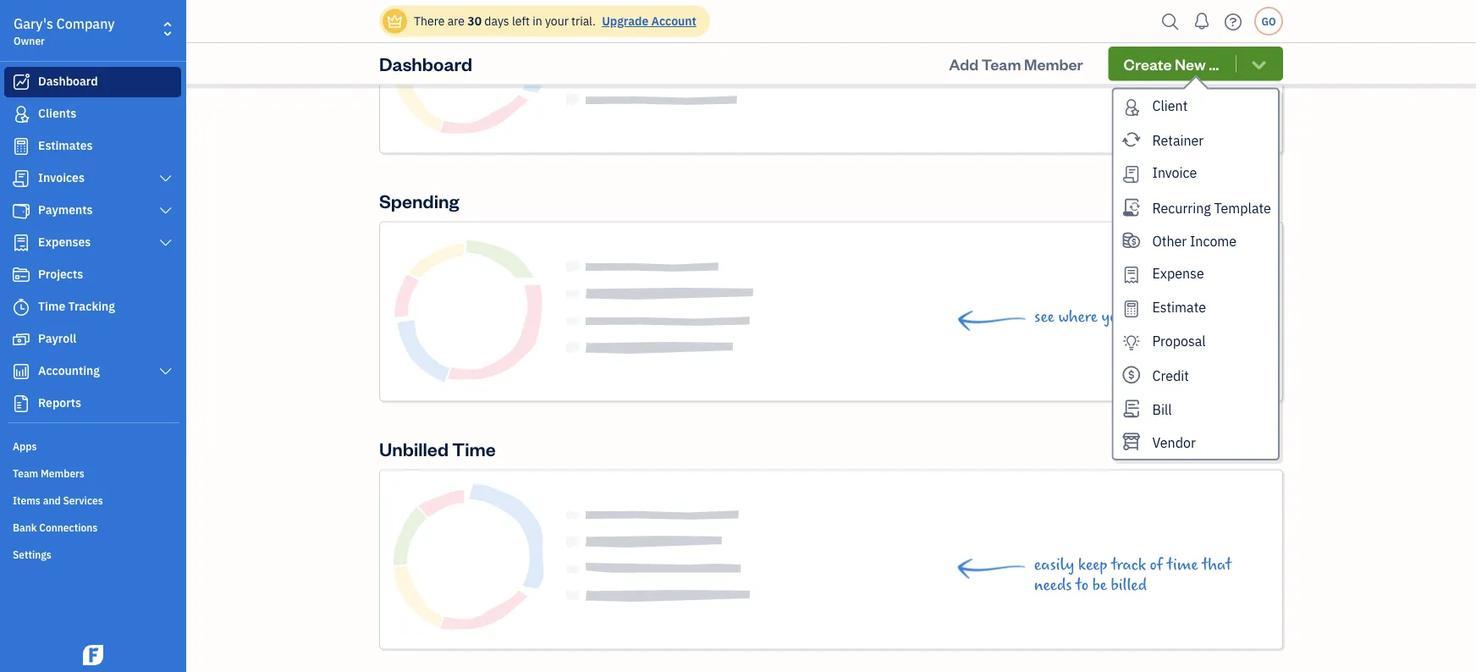 Task type: describe. For each thing, give the bounding box(es) containing it.
recurring
[[1152, 199, 1211, 216]]

owner
[[14, 34, 45, 47]]

freshbooks image
[[80, 645, 107, 665]]

going
[[1196, 308, 1232, 327]]

timer image
[[11, 299, 31, 316]]

time tracking
[[38, 298, 115, 314]]

to
[[1076, 576, 1089, 595]]

upgrade account link
[[599, 13, 696, 29]]

bank
[[13, 521, 37, 534]]

time
[[1167, 556, 1198, 575]]

team members link
[[4, 460, 181, 485]]

create new … button
[[1109, 47, 1283, 81]]

items
[[13, 493, 41, 507]]

1 horizontal spatial dashboard
[[379, 51, 472, 76]]

settings
[[13, 548, 51, 561]]

create new …
[[1124, 54, 1219, 74]]

days
[[484, 13, 509, 29]]

client image
[[11, 106, 31, 123]]

invoices
[[38, 170, 85, 185]]

that
[[1202, 556, 1232, 575]]

billed
[[1111, 576, 1147, 595]]

spending
[[379, 189, 459, 213]]

chevron large down image for payments
[[158, 204, 174, 218]]

time inside time tracking link
[[38, 298, 65, 314]]

retainer
[[1152, 132, 1204, 149]]

proposal
[[1152, 332, 1206, 350]]

reports link
[[4, 389, 181, 419]]

chevron large down image for accounting
[[158, 365, 174, 378]]

money image
[[11, 331, 31, 348]]

other
[[1152, 232, 1187, 250]]

expense button
[[1114, 257, 1278, 291]]

see where your money's going
[[1034, 308, 1232, 327]]

and
[[43, 493, 61, 507]]

go
[[1262, 14, 1276, 28]]

where for see where your money's going
[[1058, 308, 1098, 327]]

from
[[1198, 60, 1232, 79]]

needs
[[1034, 576, 1072, 595]]

bill
[[1152, 400, 1172, 418]]

expense image
[[11, 234, 31, 251]]

reports
[[38, 395, 81, 411]]

recurring template button
[[1114, 190, 1278, 224]]

unbilled
[[379, 437, 449, 461]]

member
[[1024, 54, 1083, 73]]

apps
[[13, 439, 37, 453]]

services
[[63, 493, 103, 507]]

client
[[1152, 96, 1188, 114]]

money's for going
[[1136, 308, 1192, 327]]

see for see where your money's going
[[1034, 308, 1055, 327]]

credit
[[1152, 367, 1189, 385]]

money's for coming
[[1085, 60, 1141, 79]]

there are 30 days left in your trial. upgrade account
[[414, 13, 696, 29]]

team members
[[13, 466, 84, 480]]

expenses
[[38, 234, 91, 250]]

company
[[56, 15, 115, 33]]

vendor button
[[1114, 425, 1278, 459]]

add team member button
[[934, 47, 1099, 81]]

payroll
[[38, 331, 76, 346]]

invoice button
[[1114, 156, 1278, 190]]

go button
[[1254, 7, 1283, 36]]

gary's
[[14, 15, 53, 33]]

easily
[[1034, 556, 1074, 575]]

credit button
[[1114, 358, 1278, 392]]

go to help image
[[1220, 9, 1247, 34]]

bank connections
[[13, 521, 98, 534]]

expenses link
[[4, 228, 181, 258]]

connections
[[39, 521, 98, 534]]

crown image
[[386, 12, 404, 30]]

projects
[[38, 266, 83, 282]]

bank connections link
[[4, 514, 181, 539]]

be
[[1093, 576, 1107, 595]]

trial.
[[571, 13, 596, 29]]

client button
[[1114, 89, 1278, 123]]

add
[[949, 54, 979, 73]]

keep
[[1078, 556, 1107, 575]]

notifications image
[[1188, 4, 1216, 38]]

unbilled time
[[379, 437, 496, 461]]

projects link
[[4, 260, 181, 290]]

settings link
[[4, 541, 181, 566]]



Task type: vqa. For each thing, say whether or not it's contained in the screenshot.
Day
no



Task type: locate. For each thing, give the bounding box(es) containing it.
0 horizontal spatial dashboard
[[38, 73, 98, 89]]

where for see where your money's coming from
[[1008, 60, 1047, 79]]

easily keep track of time that needs to be billed
[[1034, 556, 1232, 595]]

3 chevron large down image from the top
[[158, 365, 174, 378]]

report image
[[11, 395, 31, 412]]

track
[[1111, 556, 1146, 575]]

1 horizontal spatial where
[[1058, 308, 1098, 327]]

1 horizontal spatial see
[[1034, 308, 1055, 327]]

there
[[414, 13, 445, 29]]

other income
[[1152, 232, 1237, 250]]

of
[[1150, 556, 1163, 575]]

chevron large down image
[[158, 236, 174, 250]]

1 vertical spatial time
[[452, 437, 496, 461]]

1 horizontal spatial team
[[982, 54, 1021, 73]]

main element
[[0, 0, 229, 672]]

team inside main element
[[13, 466, 38, 480]]

accounting
[[38, 363, 100, 378]]

retainer button
[[1114, 123, 1278, 156]]

your
[[545, 13, 569, 29], [1051, 60, 1081, 79], [1102, 308, 1132, 327]]

accounting link
[[4, 356, 181, 387]]

1 vertical spatial chevron large down image
[[158, 204, 174, 218]]

income
[[1190, 232, 1237, 250]]

money's
[[1085, 60, 1141, 79], [1136, 308, 1192, 327]]

0 vertical spatial see
[[984, 60, 1004, 79]]

payments
[[38, 202, 93, 218]]

team right add
[[982, 54, 1021, 73]]

dashboard down there at left top
[[379, 51, 472, 76]]

create
[[1124, 54, 1172, 74]]

add team member
[[949, 54, 1083, 73]]

are
[[448, 13, 465, 29]]

dashboard image
[[11, 74, 31, 91]]

team inside button
[[982, 54, 1021, 73]]

chart image
[[11, 363, 31, 380]]

your for see where your money's going
[[1102, 308, 1132, 327]]

clients link
[[4, 99, 181, 130]]

search image
[[1157, 9, 1184, 34]]

see
[[984, 60, 1004, 79], [1034, 308, 1055, 327]]

your left the estimate
[[1102, 308, 1132, 327]]

items and services link
[[4, 487, 181, 512]]

2 vertical spatial your
[[1102, 308, 1132, 327]]

other income button
[[1114, 224, 1278, 257]]

expense
[[1152, 264, 1204, 282]]

payroll link
[[4, 324, 181, 355]]

where
[[1008, 60, 1047, 79], [1058, 308, 1098, 327]]

1 horizontal spatial your
[[1051, 60, 1081, 79]]

0 horizontal spatial team
[[13, 466, 38, 480]]

gary's company owner
[[14, 15, 115, 47]]

0 vertical spatial where
[[1008, 60, 1047, 79]]

1 chevron large down image from the top
[[158, 172, 174, 185]]

…
[[1209, 54, 1219, 74]]

time
[[38, 298, 65, 314], [452, 437, 496, 461]]

0 vertical spatial money's
[[1085, 60, 1141, 79]]

estimate button
[[1114, 291, 1278, 325]]

time tracking link
[[4, 292, 181, 323]]

chevron large down image inside payments link
[[158, 204, 174, 218]]

recurring template
[[1152, 199, 1271, 216]]

money's up proposal
[[1136, 308, 1192, 327]]

1 horizontal spatial time
[[452, 437, 496, 461]]

your for see where your money's coming from
[[1051, 60, 1081, 79]]

2 chevron large down image from the top
[[158, 204, 174, 218]]

team down apps
[[13, 466, 38, 480]]

coming
[[1145, 60, 1194, 79]]

bill button
[[1114, 392, 1278, 425]]

see where your money's coming from
[[984, 60, 1232, 79]]

2 horizontal spatial your
[[1102, 308, 1132, 327]]

estimates
[[38, 138, 93, 153]]

chevron large down image for invoices
[[158, 172, 174, 185]]

1 vertical spatial money's
[[1136, 308, 1192, 327]]

1 vertical spatial your
[[1051, 60, 1081, 79]]

1 vertical spatial team
[[13, 466, 38, 480]]

upgrade
[[602, 13, 649, 29]]

0 horizontal spatial where
[[1008, 60, 1047, 79]]

your left create
[[1051, 60, 1081, 79]]

see for see where your money's coming from
[[984, 60, 1004, 79]]

template
[[1214, 199, 1271, 216]]

your right in
[[545, 13, 569, 29]]

team
[[982, 54, 1021, 73], [13, 466, 38, 480]]

0 vertical spatial team
[[982, 54, 1021, 73]]

dashboard up clients
[[38, 73, 98, 89]]

0 vertical spatial time
[[38, 298, 65, 314]]

project image
[[11, 267, 31, 284]]

chevrondown image
[[1249, 55, 1269, 72]]

30
[[467, 13, 482, 29]]

time right the "unbilled"
[[452, 437, 496, 461]]

1 vertical spatial see
[[1034, 308, 1055, 327]]

payment image
[[11, 202, 31, 219]]

account
[[651, 13, 696, 29]]

new
[[1175, 54, 1206, 74]]

estimate image
[[11, 138, 31, 155]]

1 vertical spatial where
[[1058, 308, 1098, 327]]

dashboard inside main element
[[38, 73, 98, 89]]

invoices link
[[4, 163, 181, 194]]

payments link
[[4, 196, 181, 226]]

vendor
[[1152, 434, 1196, 451]]

estimate
[[1152, 298, 1206, 316]]

0 horizontal spatial time
[[38, 298, 65, 314]]

0 vertical spatial chevron large down image
[[158, 172, 174, 185]]

0 vertical spatial your
[[545, 13, 569, 29]]

items and services
[[13, 493, 103, 507]]

in
[[533, 13, 542, 29]]

dashboard link
[[4, 67, 181, 97]]

invoice image
[[11, 170, 31, 187]]

invoice
[[1152, 164, 1197, 181]]

chevron large down image
[[158, 172, 174, 185], [158, 204, 174, 218], [158, 365, 174, 378]]

members
[[41, 466, 84, 480]]

time right timer image
[[38, 298, 65, 314]]

0 horizontal spatial see
[[984, 60, 1004, 79]]

dashboard
[[379, 51, 472, 76], [38, 73, 98, 89]]

estimates link
[[4, 131, 181, 162]]

left
[[512, 13, 530, 29]]

2 vertical spatial chevron large down image
[[158, 365, 174, 378]]

0 horizontal spatial your
[[545, 13, 569, 29]]

money's left coming
[[1085, 60, 1141, 79]]

proposal button
[[1114, 325, 1278, 358]]



